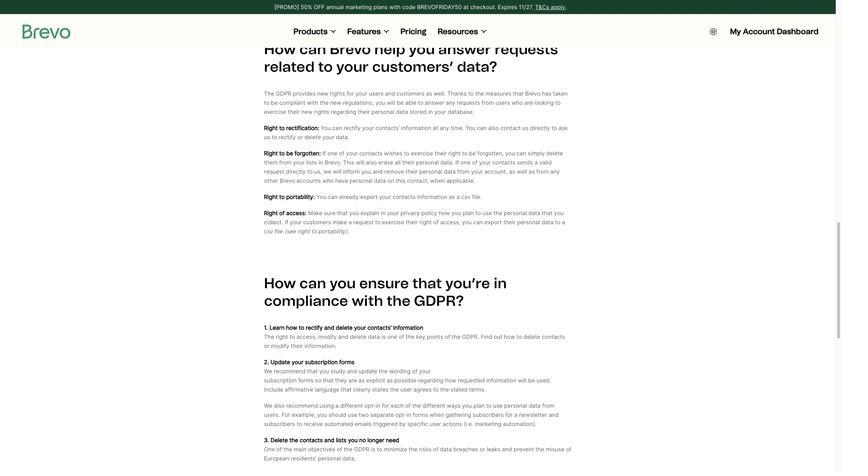 Task type: describe. For each thing, give the bounding box(es) containing it.
1 vertical spatial for
[[382, 403, 390, 410]]

customers inside the gdpr provides new rights for your users and customers as well. thanks to the measures that brevo has taken to be compliant with the new regulations, you will be able to answer any requests from users who are looking to exercise their new rights regarding their personal data stored in your database.
[[397, 90, 425, 97]]

0 vertical spatial one
[[328, 150, 338, 157]]

of right objectives
[[337, 447, 343, 454]]

exercise inside if one of your contacts wishes to exercise their right to be forgotten, you can simply delete them from your lists in brevo. this will also erase all their personal data. if one of your contacts sends a valid request directly to us, we will inform you and remove their personal data from your account, as well as from any other brevo accounts who have personal data on this contact, when applicable.
[[411, 150, 433, 157]]

emails
[[355, 421, 372, 428]]

0 horizontal spatial opt-
[[365, 403, 376, 410]]

to inside how can brevo help you answer requests related to your customers' data?
[[318, 58, 333, 75]]

0 vertical spatial subscription
[[305, 359, 338, 366]]

their inside 1. learn how to rectify and delete your contacts' information the right to access, modify and delete data is one of the key points of the gdpr. find out how to delete contacts or modify their information.
[[291, 343, 303, 350]]

can right rectification:
[[333, 125, 342, 132]]

are inside the gdpr provides new rights for your users and customers as well. thanks to the measures that brevo has taken to be compliant with the new regulations, you will be able to answer any requests from users who are looking to exercise their new rights regarding their personal data stored in your database.
[[525, 99, 533, 106]]

from up applicable.
[[458, 168, 470, 175]]

requests inside how can brevo help you answer requests related to your customers' data?
[[495, 40, 559, 58]]

regarding inside the gdpr provides new rights for your users and customers as well. thanks to the measures that brevo has taken to be compliant with the new regulations, you will be able to answer any requests from users who are looking to exercise their new rights regarding their personal data stored in your database.
[[331, 108, 357, 115]]

as up 'states'
[[387, 377, 393, 385]]

50%
[[301, 4, 313, 11]]

how inside 2. update your subscription forms we recommend that you study and update the wording of your subscription forms so that they are as explicit as possible regarding how requested information will be used. include affirmative language that clearly states the user agrees to the stated terms.
[[446, 377, 457, 385]]

0 horizontal spatial rights
[[314, 108, 330, 115]]

collect.
[[264, 219, 283, 226]]

gdpr.
[[463, 334, 480, 341]]

t&cs apply link
[[536, 3, 566, 11]]

data inside the gdpr provides new rights for your users and customers as well. thanks to the measures that brevo has taken to be compliant with the new regulations, you will be able to answer any requests from users who are looking to exercise their new rights regarding their personal data stored in your database.
[[396, 108, 408, 115]]

your inside how can brevo help you answer requests related to your customers' data?
[[337, 58, 369, 75]]

using
[[320, 403, 334, 410]]

2 horizontal spatial one
[[461, 159, 471, 166]]

terms.
[[470, 387, 486, 394]]

for
[[282, 412, 290, 419]]

1 vertical spatial opt-
[[396, 412, 407, 419]]

the inside we also recommend using a different opt-in for each of the different ways you plan to use personal data from users. for example, you should use two separate opt-in forms when gathering subscribers for a newsletter and subscribers to receive automated emails triggered by specific user actions (i.e. marketing automation).
[[413, 403, 421, 410]]

be left forgotten:
[[287, 150, 293, 157]]

no
[[360, 437, 366, 444]]

as right well
[[529, 168, 535, 175]]

from down valid
[[537, 168, 549, 175]]

main
[[294, 447, 307, 454]]

button image
[[710, 28, 717, 35]]

states
[[373, 387, 389, 394]]

0 vertical spatial with
[[390, 4, 401, 11]]

request inside make sure that you explain in your privacy policy how you plan to use the personal data that you collect. if your customers make a request to exercise their right of access, you can export their personal data to a csv file
[[354, 219, 374, 226]]

how for how can brevo help you answer requests related to your customers' data?
[[264, 40, 296, 58]]

right to be forgotten:
[[264, 150, 321, 157]]

looking
[[535, 99, 554, 106]]

you inside 3. delete the contacts and lists you no longer need one of the main objectives of the gdpr is to minimize the risks of data breaches or leaks and prevent the misuse of european residents' personal data.
[[348, 437, 358, 444]]

will inside the gdpr provides new rights for your users and customers as well. thanks to the measures that brevo has taken to be compliant with the new regulations, you will be able to answer any requests from users who are looking to exercise their new rights regarding their personal data stored in your database.
[[387, 99, 396, 106]]

update
[[271, 359, 290, 366]]

have
[[336, 177, 348, 185]]

taken
[[554, 90, 568, 97]]

in inside the gdpr provides new rights for your users and customers as well. thanks to the measures that brevo has taken to be compliant with the new regulations, you will be able to answer any requests from users who are looking to exercise their new rights regarding their personal data stored in your database.
[[429, 108, 433, 115]]

can right time.
[[477, 125, 487, 132]]

2 horizontal spatial new
[[330, 99, 342, 106]]

pricing
[[401, 27, 427, 36]]

if one of your contacts wishes to exercise their right to be forgotten, you can simply delete them from your lists in brevo. this will also erase all their personal data. if one of your contacts sends a valid request directly to us, we will inform you and remove their personal data from your account, as well as from any other brevo accounts who have personal data on this contact, when applicable.
[[264, 150, 564, 185]]

key
[[417, 334, 426, 341]]

the inside how can you ensure that you're in compliance with the gdpr?
[[387, 293, 411, 310]]

customers'
[[373, 58, 454, 75]]

you right rectification:
[[321, 125, 331, 132]]

t&cs
[[536, 4, 550, 11]]

marketing inside we also recommend using a different opt-in for each of the different ways you plan to use personal data from users. for example, you should use two separate opt-in forms when gathering subscribers for a newsletter and subscribers to receive automated emails triggered by specific user actions (i.e. marketing automation).
[[475, 421, 502, 428]]

0 horizontal spatial .
[[348, 228, 349, 235]]

lists inside 3. delete the contacts and lists you no longer need one of the main objectives of the gdpr is to minimize the risks of data breaches or leaks and prevent the misuse of european residents' personal data.
[[336, 437, 347, 444]]

any inside the gdpr provides new rights for your users and customers as well. thanks to the measures that brevo has taken to be compliant with the new regulations, you will be able to answer any requests from users who are looking to exercise their new rights regarding their personal data stored in your database.
[[446, 99, 456, 106]]

will right we
[[333, 168, 342, 175]]

well
[[517, 168, 528, 175]]

you inside the gdpr provides new rights for your users and customers as well. thanks to the measures that brevo has taken to be compliant with the new regulations, you will be able to answer any requests from users who are looking to exercise their new rights regarding their personal data stored in your database.
[[376, 99, 386, 106]]

be left able
[[397, 99, 404, 106]]

2 different from the left
[[423, 403, 446, 410]]

at inside you can rectify your contacts' information at any time. you can also contact us directly to ask us to rectify or delete your data.
[[433, 125, 439, 132]]

0 horizontal spatial subscribers
[[264, 421, 295, 428]]

brevofriday50
[[417, 4, 462, 11]]

features link
[[348, 27, 390, 37]]

sends
[[518, 159, 534, 166]]

in inside how can you ensure that you're in compliance with the gdpr?
[[494, 275, 507, 292]]

provides
[[293, 90, 316, 97]]

your inside 1. learn how to rectify and delete your contacts' information the right to access, modify and delete data is one of the key points of the gdpr. find out how to delete contacts or modify their information.
[[355, 325, 366, 332]]

you're
[[446, 275, 491, 292]]

you can rectify your contacts' information at any time. you can also contact us directly to ask us to rectify or delete your data.
[[264, 125, 568, 141]]

personal inside 3. delete the contacts and lists you no longer need one of the main objectives of the gdpr is to minimize the risks of data breaches or leaks and prevent the misuse of european residents' personal data.
[[318, 456, 341, 463]]

1 horizontal spatial modify
[[319, 334, 337, 341]]

forgotten:
[[295, 150, 321, 157]]

we inside 2. update your subscription forms we recommend that you study and update the wording of your subscription forms so that they are as explicit as possible regarding how requested information will be used. include affirmative language that clearly states the user agrees to the stated terms.
[[264, 368, 273, 375]]

right for right of access:
[[264, 210, 278, 217]]

code
[[403, 4, 416, 11]]

plan inside we also recommend using a different opt-in for each of the different ways you plan to use personal data from users. for example, you should use two separate opt-in forms when gathering subscribers for a newsletter and subscribers to receive automated emails triggered by specific user actions (i.e. marketing automation).
[[474, 403, 485, 410]]

0 horizontal spatial use
[[348, 412, 358, 419]]

you right time.
[[466, 125, 476, 132]]

brevo inside if one of your contacts wishes to exercise their right to be forgotten, you can simply delete them from your lists in brevo. this will also erase all their personal data. if one of your contacts sends a valid request directly to us, we will inform you and remove their personal data from your account, as well as from any other brevo accounts who have personal data on this contact, when applicable.
[[280, 177, 295, 185]]

a inside if one of your contacts wishes to exercise their right to be forgotten, you can simply delete them from your lists in brevo. this will also erase all their personal data. if one of your contacts sends a valid request directly to us, we will inform you and remove their personal data from your account, as well as from any other brevo accounts who have personal data on this contact, when applicable.
[[535, 159, 538, 166]]

we inside we also recommend using a different opt-in for each of the different ways you plan to use personal data from users. for example, you should use two separate opt-in forms when gathering subscribers for a newsletter and subscribers to receive automated emails triggered by specific user actions (i.e. marketing automation).
[[264, 403, 273, 410]]

as left well
[[510, 168, 516, 175]]

two
[[359, 412, 369, 419]]

0 horizontal spatial new
[[302, 108, 313, 115]]

file
[[275, 228, 283, 235]]

and inside if one of your contacts wishes to exercise their right to be forgotten, you can simply delete them from your lists in brevo. this will also erase all their personal data. if one of your contacts sends a valid request directly to us, we will inform you and remove their personal data from your account, as well as from any other brevo accounts who have personal data on this contact, when applicable.
[[373, 168, 383, 175]]

remove
[[385, 168, 404, 175]]

and inside 2. update your subscription forms we recommend that you study and update the wording of your subscription forms so that they are as explicit as possible regarding how requested information will be used. include affirmative language that clearly states the user agrees to the stated terms.
[[347, 368, 357, 375]]

minimize
[[384, 447, 408, 454]]

how right out
[[504, 334, 516, 341]]

data. inside you can rectify your contacts' information at any time. you can also contact us directly to ask us to rectify or delete your data.
[[336, 134, 350, 141]]

brevo.
[[325, 159, 342, 166]]

user inside 2. update your subscription forms we recommend that you study and update the wording of your subscription forms so that they are as explicit as possible regarding how requested information will be used. include affirmative language that clearly states the user agrees to the stated terms.
[[401, 387, 412, 394]]

the inside make sure that you explain in your privacy policy how you plan to use the personal data that you collect. if your customers make a request to exercise their right of access, you can export their personal data to a csv file
[[494, 210, 503, 217]]

gdpr inside the gdpr provides new rights for your users and customers as well. thanks to the measures that brevo has taken to be compliant with the new regulations, you will be able to answer any requests from users who are looking to exercise their new rights regarding their personal data stored in your database.
[[276, 90, 292, 97]]

simply
[[528, 150, 545, 157]]

has
[[543, 90, 552, 97]]

any inside you can rectify your contacts' information at any time. you can also contact us directly to ask us to rectify or delete your data.
[[440, 125, 450, 132]]

out
[[494, 334, 503, 341]]

as down applicable.
[[449, 194, 455, 201]]

the inside 1. learn how to rectify and delete your contacts' information the right to access, modify and delete data is one of the key points of the gdpr. find out how to delete contacts or modify their information.
[[264, 334, 275, 341]]

(see
[[285, 228, 296, 235]]

0 vertical spatial marketing
[[346, 4, 372, 11]]

to inside 3. delete the contacts and lists you no longer need one of the main objectives of the gdpr is to minimize the risks of data breaches or leaks and prevent the misuse of european residents' personal data.
[[377, 447, 383, 454]]

products
[[294, 27, 328, 36]]

[promo] 50% off annual marketing plans with code brevofriday50 at checkout. expires 11/27. t&cs apply .
[[275, 4, 567, 11]]

forgotten,
[[478, 150, 504, 157]]

with inside how can you ensure that you're in compliance with the gdpr?
[[352, 293, 384, 310]]

my
[[731, 27, 742, 36]]

plans
[[374, 4, 388, 11]]

inform
[[343, 168, 360, 175]]

2 vertical spatial for
[[506, 412, 513, 419]]

use inside make sure that you explain in your privacy policy how you plan to use the personal data that you collect. if your customers make a request to exercise their right of access, you can export their personal data to a csv file
[[483, 210, 492, 217]]

1 horizontal spatial at
[[464, 4, 469, 11]]

exercise inside make sure that you explain in your privacy policy how you plan to use the personal data that you collect. if your customers make a request to exercise their right of access, you can export their personal data to a csv file
[[383, 219, 405, 226]]

right of access:
[[264, 210, 307, 217]]

the gdpr provides new rights for your users and customers as well. thanks to the measures that brevo has taken to be compliant with the new regulations, you will be able to answer any requests from users who are looking to exercise their new rights regarding their personal data stored in your database.
[[264, 90, 568, 115]]

personal inside the gdpr provides new rights for your users and customers as well. thanks to the measures that brevo has taken to be compliant with the new regulations, you will be able to answer any requests from users who are looking to exercise their new rights regarding their personal data stored in your database.
[[372, 108, 395, 115]]

delete
[[271, 437, 288, 444]]

as up 'clearly'
[[359, 377, 365, 385]]

0 horizontal spatial modify
[[271, 343, 290, 350]]

lists inside if one of your contacts wishes to exercise their right to be forgotten, you can simply delete them from your lists in brevo. this will also erase all their personal data. if one of your contacts sends a valid request directly to us, we will inform you and remove their personal data from your account, as well as from any other brevo accounts who have personal data on this contact, when applicable.
[[307, 159, 317, 166]]

1 horizontal spatial .
[[566, 4, 567, 11]]

able
[[406, 99, 417, 106]]

one inside 1. learn how to rectify and delete your contacts' information the right to access, modify and delete data is one of the key points of the gdpr. find out how to delete contacts or modify their information.
[[388, 334, 398, 341]]

0 vertical spatial if
[[323, 150, 326, 157]]

possible
[[395, 377, 417, 385]]

right for right to be forgotten:
[[264, 150, 278, 157]]

0 vertical spatial rectify
[[344, 125, 361, 132]]

1 horizontal spatial new
[[318, 90, 329, 97]]

2.
[[264, 359, 269, 366]]

to inside 2. update your subscription forms we recommend that you study and update the wording of your subscription forms so that they are as explicit as possible regarding how requested information will be used. include affirmative language that clearly states the user agrees to the stated terms.
[[434, 387, 439, 394]]

you inside how can you ensure that you're in compliance with the gdpr?
[[330, 275, 356, 292]]

information inside 1. learn how to rectify and delete your contacts' information the right to access, modify and delete data is one of the key points of the gdpr. find out how to delete contacts or modify their information.
[[394, 325, 424, 332]]

access, inside make sure that you explain in your privacy policy how you plan to use the personal data that you collect. if your customers make a request to exercise their right of access, you can export their personal data to a csv file
[[441, 219, 461, 226]]

the inside the gdpr provides new rights for your users and customers as well. thanks to the measures that brevo has taken to be compliant with the new regulations, you will be able to answer any requests from users who are looking to exercise their new rights regarding their personal data stored in your database.
[[264, 90, 275, 97]]

we also recommend using a different opt-in for each of the different ways you plan to use personal data from users. for example, you should use two separate opt-in forms when gathering subscribers for a newsletter and subscribers to receive automated emails triggered by specific user actions (i.e. marketing automation).
[[264, 403, 559, 428]]

applicable.
[[447, 177, 476, 185]]

objectives
[[308, 447, 336, 454]]

directly inside if one of your contacts wishes to exercise their right to be forgotten, you can simply delete them from your lists in brevo. this will also erase all their personal data. if one of your contacts sends a valid request directly to us, we will inform you and remove their personal data from your account, as well as from any other brevo accounts who have personal data on this contact, when applicable.
[[286, 168, 306, 175]]

data?
[[458, 58, 498, 75]]

specific
[[408, 421, 428, 428]]

any inside if one of your contacts wishes to exercise their right to be forgotten, you can simply delete them from your lists in brevo. this will also erase all their personal data. if one of your contacts sends a valid request directly to us, we will inform you and remove their personal data from your account, as well as from any other brevo accounts who have personal data on this contact, when applicable.
[[551, 168, 560, 175]]

leaks
[[487, 447, 501, 454]]

from down right to be forgotten:
[[279, 159, 292, 166]]

right right (see
[[298, 228, 310, 235]]

resources link
[[438, 27, 487, 37]]

thanks
[[448, 90, 467, 97]]

0 vertical spatial export
[[361, 194, 378, 201]]

0 vertical spatial subscribers
[[473, 412, 504, 419]]

1. learn how to rectify and delete your contacts' information the right to access, modify and delete data is one of the key points of the gdpr. find out how to delete contacts or modify their information.
[[264, 325, 566, 350]]

information inside 2. update your subscription forms we recommend that you study and update the wording of your subscription forms so that they are as explicit as possible regarding how requested information will be used. include affirmative language that clearly states the user agrees to the stated terms.
[[487, 377, 517, 385]]

that inside the gdpr provides new rights for your users and customers as well. thanks to the measures that brevo has taken to be compliant with the new regulations, you will be able to answer any requests from users who are looking to exercise their new rights regarding their personal data stored in your database.
[[513, 90, 524, 97]]

csv inside make sure that you explain in your privacy policy how you plan to use the personal data that you collect. if your customers make a request to exercise their right of access, you can export their personal data to a csv file
[[264, 228, 274, 235]]

1 vertical spatial users
[[496, 99, 511, 106]]

of up applicable.
[[473, 159, 478, 166]]

1 vertical spatial us
[[264, 134, 270, 141]]

can inside if one of your contacts wishes to exercise their right to be forgotten, you can simply delete them from your lists in brevo. this will also erase all their personal data. if one of your contacts sends a valid request directly to us, we will inform you and remove their personal data from your account, as well as from any other brevo accounts who have personal data on this contact, when applicable.
[[517, 150, 527, 157]]

products link
[[294, 27, 336, 37]]

of left the key
[[399, 334, 405, 341]]

0 horizontal spatial subscription
[[264, 377, 297, 385]]

for inside the gdpr provides new rights for your users and customers as well. thanks to the measures that brevo has taken to be compliant with the new regulations, you will be able to answer any requests from users who are looking to exercise their new rights regarding their personal data stored in your database.
[[347, 90, 354, 97]]

1 horizontal spatial us
[[523, 125, 529, 132]]

wishes
[[384, 150, 403, 157]]

[promo]
[[275, 4, 299, 11]]

compliance
[[264, 293, 348, 310]]

1 vertical spatial if
[[456, 159, 459, 166]]

1 horizontal spatial csv
[[462, 194, 471, 201]]

be left compliant
[[271, 99, 278, 106]]

right for right to rectification:
[[264, 125, 278, 132]]

you up make
[[317, 194, 327, 201]]

european
[[264, 456, 289, 463]]

risks
[[419, 447, 432, 454]]

of down delete
[[277, 447, 282, 454]]

checkout.
[[471, 4, 497, 11]]

0 vertical spatial forms
[[340, 359, 355, 366]]

automated
[[325, 421, 354, 428]]

request inside if one of your contacts wishes to exercise their right to be forgotten, you can simply delete them from your lists in brevo. this will also erase all their personal data. if one of your contacts sends a valid request directly to us, we will inform you and remove their personal data from your account, as well as from any other brevo accounts who have personal data on this contact, when applicable.
[[264, 168, 285, 175]]

plan inside make sure that you explain in your privacy policy how you plan to use the personal data that you collect. if your customers make a request to exercise their right of access, you can export their personal data to a csv file
[[463, 210, 474, 217]]

(i.e.
[[464, 421, 474, 428]]

right inside if one of your contacts wishes to exercise their right to be forgotten, you can simply delete them from your lists in brevo. this will also erase all their personal data. if one of your contacts sends a valid request directly to us, we will inform you and remove their personal data from your account, as well as from any other brevo accounts who have personal data on this contact, when applicable.
[[449, 150, 461, 157]]

access, inside 1. learn how to rectify and delete your contacts' information the right to access, modify and delete data is one of the key points of the gdpr. find out how to delete contacts or modify their information.
[[297, 334, 317, 341]]

user inside we also recommend using a different opt-in for each of the different ways you plan to use personal data from users. for example, you should use two separate opt-in forms when gathering subscribers for a newsletter and subscribers to receive automated emails triggered by specific user actions (i.e. marketing automation).
[[430, 421, 442, 428]]

affirmative
[[285, 387, 314, 394]]

by
[[400, 421, 406, 428]]

can left already
[[328, 194, 338, 201]]

explicit
[[367, 377, 385, 385]]

answer inside how can brevo help you answer requests related to your customers' data?
[[439, 40, 492, 58]]



Task type: vqa. For each thing, say whether or not it's contained in the screenshot.
middle the with
yes



Task type: locate. For each thing, give the bounding box(es) containing it.
gdpr inside 3. delete the contacts and lists you no longer need one of the main objectives of the gdpr is to minimize the risks of data breaches or leaks and prevent the misuse of european residents' personal data.
[[354, 447, 370, 454]]

directly inside you can rectify your contacts' information at any time. you can also contact us directly to ask us to rectify or delete your data.
[[531, 125, 551, 132]]

2 horizontal spatial brevo
[[526, 90, 541, 97]]

1 vertical spatial lists
[[336, 437, 347, 444]]

how for how can you ensure that you're in compliance with the gdpr?
[[264, 275, 296, 292]]

regarding up agrees
[[418, 377, 444, 385]]

1 horizontal spatial users
[[496, 99, 511, 106]]

4 right from the top
[[264, 210, 278, 217]]

how up compliance
[[264, 275, 296, 292]]

we
[[264, 368, 273, 375], [264, 403, 273, 410]]

0 vertical spatial rights
[[330, 90, 345, 97]]

1 vertical spatial rectify
[[279, 134, 296, 141]]

that inside how can you ensure that you're in compliance with the gdpr?
[[413, 275, 442, 292]]

rectify up information.
[[306, 325, 323, 332]]

data. inside 3. delete the contacts and lists you no longer need one of the main objectives of the gdpr is to minimize the risks of data breaches or leaks and prevent the misuse of european residents' personal data.
[[343, 456, 356, 463]]

be
[[271, 99, 278, 106], [397, 99, 404, 106], [287, 150, 293, 157], [470, 150, 476, 157], [529, 377, 536, 385]]

at left time.
[[433, 125, 439, 132]]

1 vertical spatial are
[[349, 377, 357, 385]]

marketing
[[346, 4, 372, 11], [475, 421, 502, 428]]

1 horizontal spatial customers
[[397, 90, 425, 97]]

2 right from the top
[[264, 150, 278, 157]]

information inside you can rectify your contacts' information at any time. you can also contact us directly to ask us to rectify or delete your data.
[[402, 125, 432, 132]]

rights up regulations,
[[330, 90, 345, 97]]

or inside 1. learn how to rectify and delete your contacts' information the right to access, modify and delete data is one of the key points of the gdpr. find out how to delete contacts or modify their information.
[[264, 343, 270, 350]]

1 horizontal spatial are
[[525, 99, 533, 106]]

2 vertical spatial or
[[480, 447, 486, 454]]

opt- up two
[[365, 403, 376, 410]]

who
[[512, 99, 523, 106], [323, 177, 334, 185]]

2 vertical spatial also
[[274, 403, 285, 410]]

well.
[[434, 90, 446, 97]]

right inside 1. learn how to rectify and delete your contacts' information the right to access, modify and delete data is one of the key points of the gdpr. find out how to delete contacts or modify their information.
[[276, 334, 288, 341]]

gdpr up compliant
[[276, 90, 292, 97]]

of right each
[[406, 403, 411, 410]]

1 horizontal spatial exercise
[[383, 219, 405, 226]]

2 vertical spatial with
[[352, 293, 384, 310]]

file.
[[473, 194, 482, 201]]

is for to
[[371, 447, 376, 454]]

can down products "link"
[[300, 40, 327, 58]]

used.
[[537, 377, 552, 385]]

of right misuse
[[567, 447, 572, 454]]

1 the from the top
[[264, 90, 275, 97]]

when
[[431, 177, 445, 185], [430, 412, 445, 419]]

also left "erase"
[[366, 159, 377, 166]]

contacts' inside 1. learn how to rectify and delete your contacts' information the right to access, modify and delete data is one of the key points of the gdpr. find out how to delete contacts or modify their information.
[[368, 325, 392, 332]]

subscription up include
[[264, 377, 297, 385]]

can up compliance
[[300, 275, 327, 292]]

1 right from the top
[[264, 125, 278, 132]]

be left used.
[[529, 377, 536, 385]]

is inside 3. delete the contacts and lists you no longer need one of the main objectives of the gdpr is to minimize the risks of data breaches or leaks and prevent the misuse of european residents' personal data.
[[371, 447, 376, 454]]

0 vertical spatial contacts'
[[376, 125, 400, 132]]

wording
[[390, 368, 411, 375]]

from inside the gdpr provides new rights for your users and customers as well. thanks to the measures that brevo has taken to be compliant with the new regulations, you will be able to answer any requests from users who are looking to exercise their new rights regarding their personal data stored in your database.
[[482, 99, 494, 106]]

my account dashboard link
[[731, 27, 819, 37]]

0 vertical spatial request
[[264, 168, 285, 175]]

and
[[385, 90, 395, 97], [373, 168, 383, 175], [325, 325, 335, 332], [339, 334, 348, 341], [347, 368, 357, 375], [549, 412, 559, 419], [325, 437, 335, 444], [503, 447, 513, 454]]

1 horizontal spatial request
[[354, 219, 374, 226]]

pricing link
[[401, 27, 427, 37]]

automation).
[[504, 421, 537, 428]]

requests inside the gdpr provides new rights for your users and customers as well. thanks to the measures that brevo has taken to be compliant with the new regulations, you will be able to answer any requests from users who are looking to exercise their new rights regarding their personal data stored in your database.
[[457, 99, 481, 106]]

2 horizontal spatial if
[[456, 159, 459, 166]]

2 vertical spatial if
[[285, 219, 289, 226]]

answer inside the gdpr provides new rights for your users and customers as well. thanks to the measures that brevo has taken to be compliant with the new regulations, you will be able to answer any requests from users who are looking to exercise their new rights regarding their personal data stored in your database.
[[425, 99, 445, 106]]

also left contact
[[489, 125, 499, 132]]

the down related
[[264, 90, 275, 97]]

export
[[361, 194, 378, 201], [485, 219, 502, 226]]

modify
[[319, 334, 337, 341], [271, 343, 290, 350]]

2 horizontal spatial also
[[489, 125, 499, 132]]

we down 2.
[[264, 368, 273, 375]]

1 vertical spatial forms
[[299, 377, 314, 385]]

compliant
[[280, 99, 306, 106]]

0 vertical spatial are
[[525, 99, 533, 106]]

the down 1.
[[264, 334, 275, 341]]

in inside make sure that you explain in your privacy policy how you plan to use the personal data that you collect. if your customers make a request to exercise their right of access, you can export their personal data to a csv file
[[381, 210, 386, 217]]

or inside 3. delete the contacts and lists you no longer need one of the main objectives of the gdpr is to minimize the risks of data breaches or leaks and prevent the misuse of european residents' personal data.
[[480, 447, 486, 454]]

of down policy
[[434, 219, 439, 226]]

be left forgotten,
[[470, 150, 476, 157]]

one up brevo.
[[328, 150, 338, 157]]

dashboard
[[778, 27, 819, 36]]

already
[[339, 194, 359, 201]]

exercise down privacy
[[383, 219, 405, 226]]

1 horizontal spatial use
[[483, 210, 492, 217]]

access,
[[441, 219, 461, 226], [297, 334, 317, 341]]

exercise down you can rectify your contacts' information at any time. you can also contact us directly to ask us to rectify or delete your data. at the top of page
[[411, 150, 433, 157]]

help
[[375, 40, 406, 58]]

0 vertical spatial directly
[[531, 125, 551, 132]]

0 horizontal spatial us
[[264, 134, 270, 141]]

in right stored
[[429, 108, 433, 115]]

exercise inside the gdpr provides new rights for your users and customers as well. thanks to the measures that brevo has taken to be compliant with the new regulations, you will be able to answer any requests from users who are looking to exercise their new rights regarding their personal data stored in your database.
[[264, 108, 286, 115]]

3 right from the top
[[264, 194, 278, 201]]

2 vertical spatial exercise
[[383, 219, 405, 226]]

regarding inside 2. update your subscription forms we recommend that you study and update the wording of your subscription forms so that they are as explicit as possible regarding how requested information will be used. include affirmative language that clearly states the user agrees to the stated terms.
[[418, 377, 444, 385]]

users.
[[264, 412, 280, 419]]

rectify inside 1. learn how to rectify and delete your contacts' information the right to access, modify and delete data is one of the key points of the gdpr. find out how to delete contacts or modify their information.
[[306, 325, 323, 332]]

information right requested
[[487, 377, 517, 385]]

longer
[[368, 437, 385, 444]]

0 horizontal spatial lists
[[307, 159, 317, 166]]

of up this
[[339, 150, 345, 157]]

one left the key
[[388, 334, 398, 341]]

how can you ensure that you're in compliance with the gdpr?
[[264, 275, 507, 310]]

right up collect.
[[264, 210, 278, 217]]

in
[[429, 108, 433, 115], [319, 159, 323, 166], [381, 210, 386, 217], [494, 275, 507, 292], [376, 403, 381, 410], [407, 412, 412, 419]]

user left actions
[[430, 421, 442, 428]]

us
[[523, 125, 529, 132], [264, 134, 270, 141]]

one
[[264, 447, 275, 454]]

recommend up example, at the left of the page
[[287, 403, 318, 410]]

rectify
[[344, 125, 361, 132], [279, 134, 296, 141], [306, 325, 323, 332]]

sure
[[324, 210, 336, 217]]

delete inside if one of your contacts wishes to exercise their right to be forgotten, you can simply delete them from your lists in brevo. this will also erase all their personal data. if one of your contacts sends a valid request directly to us, we will inform you and remove their personal data from your account, as well as from any other brevo accounts who have personal data on this contact, when applicable.
[[547, 150, 564, 157]]

can inside how can you ensure that you're in compliance with the gdpr?
[[300, 275, 327, 292]]

3.
[[264, 437, 269, 444]]

in up the separate
[[376, 403, 381, 410]]

2 the from the top
[[264, 334, 275, 341]]

delete inside you can rectify your contacts' information at any time. you can also contact us directly to ask us to rectify or delete your data.
[[305, 134, 321, 141]]

1 horizontal spatial requests
[[495, 40, 559, 58]]

or inside you can rectify your contacts' information at any time. you can also contact us directly to ask us to rectify or delete your data.
[[298, 134, 303, 141]]

1 vertical spatial subscribers
[[264, 421, 295, 428]]

a
[[535, 159, 538, 166], [457, 194, 460, 201], [349, 219, 352, 226], [563, 219, 566, 226], [336, 403, 339, 410], [515, 412, 518, 419]]

on
[[388, 177, 395, 185]]

are inside 2. update your subscription forms we recommend that you study and update the wording of your subscription forms so that they are as explicit as possible regarding how requested information will be used. include affirmative language that clearly states the user agrees to the stated terms.
[[349, 377, 357, 385]]

right up them
[[264, 150, 278, 157]]

0 horizontal spatial one
[[328, 150, 338, 157]]

when inside we also recommend using a different opt-in for each of the different ways you plan to use personal data from users. for example, you should use two separate opt-in forms when gathering subscribers for a newsletter and subscribers to receive automated emails triggered by specific user actions (i.e. marketing automation).
[[430, 412, 445, 419]]

make
[[308, 210, 323, 217]]

how right learn
[[286, 325, 298, 332]]

0 vertical spatial modify
[[319, 334, 337, 341]]

brevo right other
[[280, 177, 295, 185]]

contact,
[[407, 177, 429, 185]]

for up automation).
[[506, 412, 513, 419]]

1 vertical spatial we
[[264, 403, 273, 410]]

0 horizontal spatial for
[[347, 90, 354, 97]]

can up sends
[[517, 150, 527, 157]]

off
[[314, 4, 325, 11]]

ask
[[559, 125, 568, 132]]

in inside if one of your contacts wishes to exercise their right to be forgotten, you can simply delete them from your lists in brevo. this will also erase all their personal data. if one of your contacts sends a valid request directly to us, we will inform you and remove their personal data from your account, as well as from any other brevo accounts who have personal data on this contact, when applicable.
[[319, 159, 323, 166]]

new right provides
[[318, 90, 329, 97]]

accounts
[[297, 177, 321, 185]]

how
[[439, 210, 450, 217], [286, 325, 298, 332], [504, 334, 516, 341], [446, 377, 457, 385]]

2 vertical spatial use
[[348, 412, 358, 419]]

opt- up by
[[396, 412, 407, 419]]

1 horizontal spatial regarding
[[418, 377, 444, 385]]

recommend down 'update'
[[274, 368, 306, 375]]

of inside make sure that you explain in your privacy policy how you plan to use the personal data that you collect. if your customers make a request to exercise their right of access, you can export their personal data to a csv file
[[434, 219, 439, 226]]

account
[[744, 27, 776, 36]]

of right points in the right bottom of the page
[[445, 334, 451, 341]]

be inside if one of your contacts wishes to exercise their right to be forgotten, you can simply delete them from your lists in brevo. this will also erase all their personal data. if one of your contacts sends a valid request directly to us, we will inform you and remove their personal data from your account, as well as from any other brevo accounts who have personal data on this contact, when applicable.
[[470, 150, 476, 157]]

data inside 1. learn how to rectify and delete your contacts' information the right to access, modify and delete data is one of the key points of the gdpr. find out how to delete contacts or modify their information.
[[368, 334, 380, 341]]

of inside 2. update your subscription forms we recommend that you study and update the wording of your subscription forms so that they are as explicit as possible regarding how requested information will be used. include affirmative language that clearly states the user agrees to the stated terms.
[[413, 368, 418, 375]]

will right this
[[356, 159, 365, 166]]

0 horizontal spatial requests
[[457, 99, 481, 106]]

0 horizontal spatial also
[[274, 403, 285, 410]]

contacts' inside you can rectify your contacts' information at any time. you can also contact us directly to ask us to rectify or delete your data.
[[376, 125, 400, 132]]

will
[[387, 99, 396, 106], [356, 159, 365, 166], [333, 168, 342, 175], [519, 377, 527, 385]]

information
[[402, 125, 432, 132], [418, 194, 448, 201], [394, 325, 424, 332], [487, 377, 517, 385]]

can inside how can brevo help you answer requests related to your customers' data?
[[300, 40, 327, 58]]

if down right of access:
[[285, 219, 289, 226]]

(see right to portability) .
[[285, 228, 349, 235]]

user down possible
[[401, 387, 412, 394]]

study
[[331, 368, 346, 375]]

0 vertical spatial brevo
[[330, 40, 371, 58]]

who up contact
[[512, 99, 523, 106]]

1 vertical spatial subscription
[[264, 377, 297, 385]]

include
[[264, 387, 284, 394]]

example,
[[292, 412, 316, 419]]

0 horizontal spatial customers
[[304, 219, 331, 226]]

1 how from the top
[[264, 40, 296, 58]]

right down policy
[[420, 219, 432, 226]]

1 vertical spatial gdpr
[[354, 447, 370, 454]]

1 horizontal spatial forms
[[340, 359, 355, 366]]

new left regulations,
[[330, 99, 342, 106]]

of inside we also recommend using a different opt-in for each of the different ways you plan to use personal data from users. for example, you should use two separate opt-in forms when gathering subscribers for a newsletter and subscribers to receive automated emails triggered by specific user actions (i.e. marketing automation).
[[406, 403, 411, 410]]

brevo inside how can brevo help you answer requests related to your customers' data?
[[330, 40, 371, 58]]

0 vertical spatial when
[[431, 177, 445, 185]]

any
[[446, 99, 456, 106], [440, 125, 450, 132], [551, 168, 560, 175]]

or left leaks
[[480, 447, 486, 454]]

how can brevo help you answer requests related to your customers' data?
[[264, 40, 559, 75]]

exercise down compliant
[[264, 108, 286, 115]]

1 vertical spatial .
[[348, 228, 349, 235]]

any left time.
[[440, 125, 450, 132]]

points
[[427, 334, 444, 341]]

data
[[396, 108, 408, 115], [444, 168, 456, 175], [374, 177, 386, 185], [529, 210, 541, 217], [542, 219, 554, 226], [368, 334, 380, 341], [529, 403, 541, 410], [440, 447, 452, 454]]

as inside the gdpr provides new rights for your users and customers as well. thanks to the measures that brevo has taken to be compliant with the new regulations, you will be able to answer any requests from users who are looking to exercise their new rights regarding their personal data stored in your database.
[[427, 90, 433, 97]]

1 horizontal spatial different
[[423, 403, 446, 410]]

or down rectification:
[[298, 134, 303, 141]]

is inside 1. learn how to rectify and delete your contacts' information the right to access, modify and delete data is one of the key points of the gdpr. find out how to delete contacts or modify their information.
[[382, 334, 386, 341]]

0 vertical spatial exercise
[[264, 108, 286, 115]]

how inside make sure that you explain in your privacy policy how you plan to use the personal data that you collect. if your customers make a request to exercise their right of access, you can export their personal data to a csv file
[[439, 210, 450, 217]]

1 vertical spatial how
[[264, 275, 296, 292]]

from
[[482, 99, 494, 106], [279, 159, 292, 166], [458, 168, 470, 175], [537, 168, 549, 175], [543, 403, 555, 410]]

personal
[[372, 108, 395, 115], [416, 159, 439, 166], [420, 168, 443, 175], [350, 177, 373, 185], [504, 210, 527, 217], [518, 219, 541, 226], [505, 403, 528, 410], [318, 456, 341, 463]]

1 horizontal spatial who
[[512, 99, 523, 106]]

recommend inside 2. update your subscription forms we recommend that you study and update the wording of your subscription forms so that they are as explicit as possible regarding how requested information will be used. include affirmative language that clearly states the user agrees to the stated terms.
[[274, 368, 306, 375]]

0 vertical spatial use
[[483, 210, 492, 217]]

recommend inside we also recommend using a different opt-in for each of the different ways you plan to use personal data from users. for example, you should use two separate opt-in forms when gathering subscribers for a newsletter and subscribers to receive automated emails triggered by specific user actions (i.e. marketing automation).
[[287, 403, 318, 410]]

data inside 3. delete the contacts and lists you no longer need one of the main objectives of the gdpr is to minimize the risks of data breaches or leaks and prevent the misuse of european residents' personal data.
[[440, 447, 452, 454]]

1 vertical spatial requests
[[457, 99, 481, 106]]

in up the specific
[[407, 412, 412, 419]]

1 we from the top
[[264, 368, 273, 375]]

right down learn
[[276, 334, 288, 341]]

1 vertical spatial is
[[371, 447, 376, 454]]

0 vertical spatial or
[[298, 134, 303, 141]]

clearly
[[353, 387, 371, 394]]

also inside if one of your contacts wishes to exercise their right to be forgotten, you can simply delete them from your lists in brevo. this will also erase all their personal data. if one of your contacts sends a valid request directly to us, we will inform you and remove their personal data from your account, as well as from any other brevo accounts who have personal data on this contact, when applicable.
[[366, 159, 377, 166]]

learn
[[270, 325, 285, 332]]

brevo left has
[[526, 90, 541, 97]]

2 horizontal spatial rectify
[[344, 125, 361, 132]]

data inside we also recommend using a different opt-in for each of the different ways you plan to use personal data from users. for example, you should use two separate opt-in forms when gathering subscribers for a newsletter and subscribers to receive automated emails triggered by specific user actions (i.e. marketing automation).
[[529, 403, 541, 410]]

0 vertical spatial access,
[[441, 219, 461, 226]]

2 horizontal spatial forms
[[413, 412, 428, 419]]

will inside 2. update your subscription forms we recommend that you study and update the wording of your subscription forms so that they are as explicit as possible regarding how requested information will be used. include affirmative language that clearly states the user agrees to the stated terms.
[[519, 377, 527, 385]]

0 vertical spatial csv
[[462, 194, 471, 201]]

separate
[[371, 412, 394, 419]]

how up "stated"
[[446, 377, 457, 385]]

contacts inside 1. learn how to rectify and delete your contacts' information the right to access, modify and delete data is one of the key points of the gdpr. find out how to delete contacts or modify their information.
[[542, 334, 566, 341]]

they
[[336, 377, 347, 385]]

and inside we also recommend using a different opt-in for each of the different ways you plan to use personal data from users. for example, you should use two separate opt-in forms when gathering subscribers for a newsletter and subscribers to receive automated emails triggered by specific user actions (i.e. marketing automation).
[[549, 412, 559, 419]]

2 vertical spatial new
[[302, 108, 313, 115]]

ensure
[[360, 275, 409, 292]]

right
[[449, 150, 461, 157], [420, 219, 432, 226], [298, 228, 310, 235], [276, 334, 288, 341]]

this
[[396, 177, 406, 185]]

0 horizontal spatial access,
[[297, 334, 317, 341]]

1 horizontal spatial or
[[298, 134, 303, 141]]

at left checkout.
[[464, 4, 469, 11]]

1 horizontal spatial one
[[388, 334, 398, 341]]

contact
[[501, 125, 521, 132]]

2 horizontal spatial or
[[480, 447, 486, 454]]

one up applicable.
[[461, 159, 471, 166]]

0 vertical spatial us
[[523, 125, 529, 132]]

customers inside make sure that you explain in your privacy policy how you plan to use the personal data that you collect. if your customers make a request to exercise their right of access, you can export their personal data to a csv file
[[304, 219, 331, 226]]

0 horizontal spatial rectify
[[279, 134, 296, 141]]

measures
[[486, 90, 512, 97]]

brevo inside the gdpr provides new rights for your users and customers as well. thanks to the measures that brevo has taken to be compliant with the new regulations, you will be able to answer any requests from users who are looking to exercise their new rights regarding their personal data stored in your database.
[[526, 90, 541, 97]]

2 horizontal spatial exercise
[[411, 150, 433, 157]]

in right you're
[[494, 275, 507, 292]]

1 vertical spatial one
[[461, 159, 471, 166]]

different up two
[[340, 403, 363, 410]]

privacy
[[401, 210, 420, 217]]

of up collect.
[[280, 210, 285, 217]]

if inside make sure that you explain in your privacy policy how you plan to use the personal data that you collect. if your customers make a request to exercise their right of access, you can export their personal data to a csv file
[[285, 219, 289, 226]]

right for right to portability: you can already export your contacts information as a csv file.
[[264, 194, 278, 201]]

0 vertical spatial users
[[369, 90, 384, 97]]

information up policy
[[418, 194, 448, 201]]

as left well.
[[427, 90, 433, 97]]

of right risks
[[433, 447, 439, 454]]

export inside make sure that you explain in your privacy policy how you plan to use the personal data that you collect. if your customers make a request to exercise their right of access, you can export their personal data to a csv file
[[485, 219, 502, 226]]

regarding
[[331, 108, 357, 115], [418, 377, 444, 385]]

update
[[359, 368, 378, 375]]

portability:
[[287, 194, 315, 201]]

contacts inside 3. delete the contacts and lists you no longer need one of the main objectives of the gdpr is to minimize the risks of data breaches or leaks and prevent the misuse of european residents' personal data.
[[300, 437, 323, 444]]

how inside how can brevo help you answer requests related to your customers' data?
[[264, 40, 296, 58]]

1 vertical spatial customers
[[304, 219, 331, 226]]

1 vertical spatial the
[[264, 334, 275, 341]]

request up other
[[264, 168, 285, 175]]

answer down resources link
[[439, 40, 492, 58]]

also inside we also recommend using a different opt-in for each of the different ways you plan to use personal data from users. for example, you should use two separate opt-in forms when gathering subscribers for a newsletter and subscribers to receive automated emails triggered by specific user actions (i.e. marketing automation).
[[274, 403, 285, 410]]

plan down terms.
[[474, 403, 485, 410]]

be inside 2. update your subscription forms we recommend that you study and update the wording of your subscription forms so that they are as explicit as possible regarding how requested information will be used. include affirmative language that clearly states the user agrees to the stated terms.
[[529, 377, 536, 385]]

access:
[[287, 210, 307, 217]]

1 vertical spatial brevo
[[526, 90, 541, 97]]

any down thanks
[[446, 99, 456, 106]]

0 horizontal spatial marketing
[[346, 4, 372, 11]]

with inside the gdpr provides new rights for your users and customers as well. thanks to the measures that brevo has taken to be compliant with the new regulations, you will be able to answer any requests from users who are looking to exercise their new rights regarding their personal data stored in your database.
[[307, 99, 319, 106]]

when inside if one of your contacts wishes to exercise their right to be forgotten, you can simply delete them from your lists in brevo. this will also erase all their personal data. if one of your contacts sends a valid request directly to us, we will inform you and remove their personal data from your account, as well as from any other brevo accounts who have personal data on this contact, when applicable.
[[431, 177, 445, 185]]

information down stored
[[402, 125, 432, 132]]

language
[[315, 387, 340, 394]]

1 horizontal spatial rights
[[330, 90, 345, 97]]

new up rectification:
[[302, 108, 313, 115]]

in right explain
[[381, 210, 386, 217]]

0 vertical spatial data.
[[336, 134, 350, 141]]

we
[[324, 168, 332, 175]]

forms inside we also recommend using a different opt-in for each of the different ways you plan to use personal data from users. for example, you should use two separate opt-in forms when gathering subscribers for a newsletter and subscribers to receive automated emails triggered by specific user actions (i.e. marketing automation).
[[413, 412, 428, 419]]

for up the separate
[[382, 403, 390, 410]]

is for one
[[382, 334, 386, 341]]

0 vertical spatial also
[[489, 125, 499, 132]]

2 we from the top
[[264, 403, 273, 410]]

customers up (see right to portability) .
[[304, 219, 331, 226]]

who inside the gdpr provides new rights for your users and customers as well. thanks to the measures that brevo has taken to be compliant with the new regulations, you will be able to answer any requests from users who are looking to exercise their new rights regarding their personal data stored in your database.
[[512, 99, 523, 106]]

directly left ask
[[531, 125, 551, 132]]

brevo image
[[23, 25, 70, 39]]

will left used.
[[519, 377, 527, 385]]

request
[[264, 168, 285, 175], [354, 219, 374, 226]]

how up related
[[264, 40, 296, 58]]

all
[[395, 159, 401, 166]]

so
[[315, 377, 322, 385]]

right inside make sure that you explain in your privacy policy how you plan to use the personal data that you collect. if your customers make a request to exercise their right of access, you can export their personal data to a csv file
[[420, 219, 432, 226]]

subscribers up (i.e.
[[473, 412, 504, 419]]

we up users.
[[264, 403, 273, 410]]

information.
[[305, 343, 337, 350]]

1 vertical spatial recommend
[[287, 403, 318, 410]]

0 vertical spatial answer
[[439, 40, 492, 58]]

can inside make sure that you explain in your privacy policy how you plan to use the personal data that you collect. if your customers make a request to exercise their right of access, you can export their personal data to a csv file
[[474, 219, 483, 226]]

customers
[[397, 90, 425, 97], [304, 219, 331, 226]]

also up 'for'
[[274, 403, 285, 410]]

gdpr down no
[[354, 447, 370, 454]]

for up regulations,
[[347, 90, 354, 97]]

0 horizontal spatial users
[[369, 90, 384, 97]]

2 horizontal spatial use
[[494, 403, 503, 410]]

gdpr?
[[414, 293, 464, 310]]

rectify down regulations,
[[344, 125, 361, 132]]

customers up able
[[397, 90, 425, 97]]

1 vertical spatial at
[[433, 125, 439, 132]]

policy
[[422, 210, 438, 217]]

regarding down regulations,
[[331, 108, 357, 115]]

users down measures
[[496, 99, 511, 106]]

can down file.
[[474, 219, 483, 226]]

from up newsletter
[[543, 403, 555, 410]]

1 vertical spatial csv
[[264, 228, 274, 235]]

you inside 2. update your subscription forms we recommend that you study and update the wording of your subscription forms so that they are as explicit as possible regarding how requested information will be used. include affirmative language that clearly states the user agrees to the stated terms.
[[320, 368, 329, 375]]

different down agrees
[[423, 403, 446, 410]]

0 vertical spatial for
[[347, 90, 354, 97]]

us,
[[315, 168, 322, 175]]

lists down 'automated'
[[336, 437, 347, 444]]

time.
[[451, 125, 464, 132]]

0 vertical spatial plan
[[463, 210, 474, 217]]

11/27.
[[519, 4, 534, 11]]

1 horizontal spatial also
[[366, 159, 377, 166]]

0 vertical spatial any
[[446, 99, 456, 106]]

1 horizontal spatial if
[[323, 150, 326, 157]]

use
[[483, 210, 492, 217], [494, 403, 503, 410], [348, 412, 358, 419]]

personal inside we also recommend using a different opt-in for each of the different ways you plan to use personal data from users. for example, you should use two separate opt-in forms when gathering subscribers for a newsletter and subscribers to receive automated emails triggered by specific user actions (i.e. marketing automation).
[[505, 403, 528, 410]]

database.
[[448, 108, 475, 115]]

rights
[[330, 90, 345, 97], [314, 108, 330, 115]]

1 different from the left
[[340, 403, 363, 410]]

2 how from the top
[[264, 275, 296, 292]]

valid
[[540, 159, 552, 166]]

0 horizontal spatial with
[[307, 99, 319, 106]]

1 horizontal spatial subscribers
[[473, 412, 504, 419]]

you inside how can brevo help you answer requests related to your customers' data?
[[409, 40, 435, 58]]

with down ensure
[[352, 293, 384, 310]]

0 vertical spatial recommend
[[274, 368, 306, 375]]

and inside the gdpr provides new rights for your users and customers as well. thanks to the measures that brevo has taken to be compliant with the new regulations, you will be able to answer any requests from users who are looking to exercise their new rights regarding their personal data stored in your database.
[[385, 90, 395, 97]]

also inside you can rectify your contacts' information at any time. you can also contact us directly to ask us to rectify or delete your data.
[[489, 125, 499, 132]]

0 vertical spatial the
[[264, 90, 275, 97]]

explain
[[361, 210, 380, 217]]



